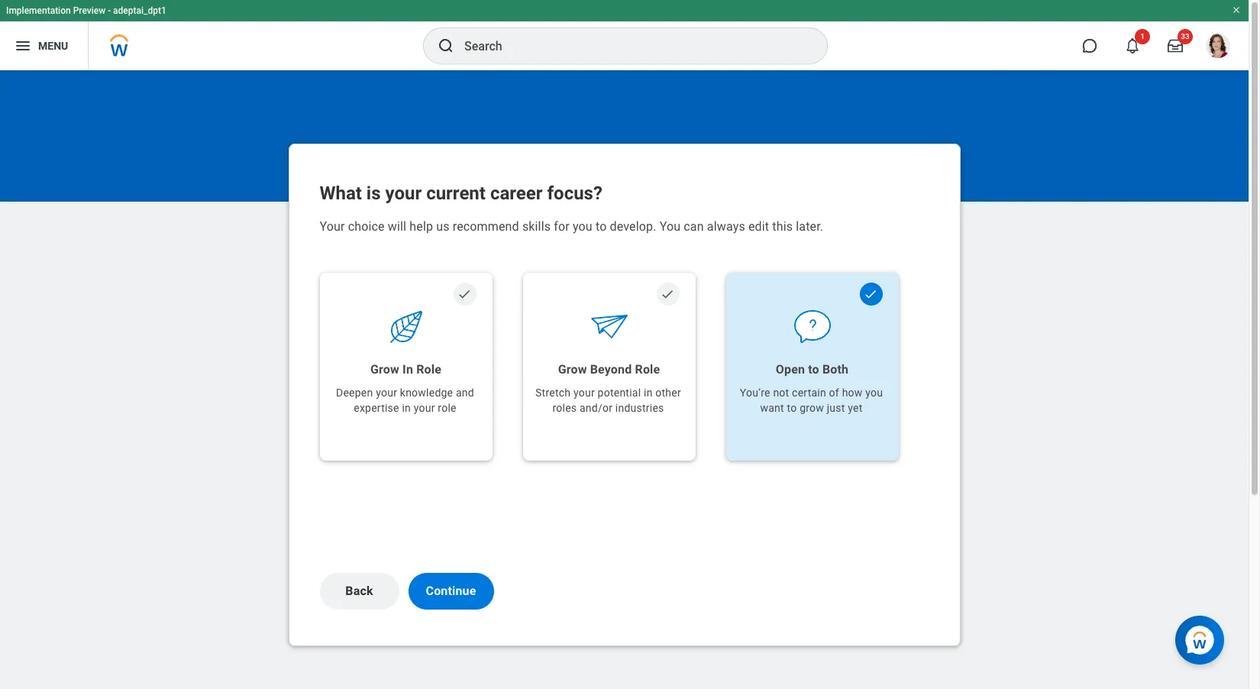 Task type: describe. For each thing, give the bounding box(es) containing it.
will
[[388, 219, 407, 234]]

knowledge
[[400, 387, 453, 399]]

industries
[[616, 402, 664, 414]]

you're
[[740, 387, 771, 399]]

is
[[367, 183, 381, 204]]

your
[[320, 219, 345, 234]]

what
[[320, 183, 362, 204]]

and/or
[[580, 402, 613, 414]]

deepen your knowledge and expertise in your role
[[336, 387, 474, 414]]

you
[[660, 219, 681, 234]]

in inside stretch your potential in other roles and/or industries
[[644, 387, 653, 399]]

open to both
[[776, 362, 849, 377]]

certain
[[792, 387, 827, 399]]

you're not certain of how you want to grow just yet
[[740, 387, 883, 414]]

deepen
[[336, 387, 373, 399]]

in inside deepen your knowledge and expertise in your role
[[402, 402, 411, 414]]

not
[[773, 387, 790, 399]]

later.
[[796, 219, 824, 234]]

implementation preview -   adeptai_dpt1
[[6, 5, 166, 16]]

grow for grow beyond role
[[558, 362, 587, 377]]

1
[[1141, 32, 1145, 40]]

of
[[829, 387, 840, 399]]

grow in role
[[371, 362, 442, 377]]

stretch your potential in other roles and/or industries
[[536, 387, 681, 414]]

what is your current career focus?
[[320, 183, 603, 204]]

and
[[456, 387, 474, 399]]

both
[[823, 362, 849, 377]]

profile logan mcneil image
[[1206, 34, 1231, 61]]

menu button
[[0, 21, 88, 70]]

develop.
[[610, 219, 657, 234]]

implementation
[[6, 5, 71, 16]]

this
[[773, 219, 793, 234]]

close environment banner image
[[1232, 5, 1242, 15]]

for
[[554, 219, 570, 234]]

0 vertical spatial you
[[573, 219, 593, 234]]

adeptai_dpt1
[[113, 5, 166, 16]]

choice
[[348, 219, 385, 234]]

check image for open to both
[[864, 287, 879, 301]]

notifications large image
[[1125, 38, 1141, 53]]

your down the knowledge
[[414, 402, 435, 414]]

your up expertise
[[376, 387, 397, 399]]

1 vertical spatial to
[[809, 362, 820, 377]]

grow for grow in role
[[371, 362, 400, 377]]

your right is
[[385, 183, 422, 204]]

0 vertical spatial to
[[596, 219, 607, 234]]

grow beyond role
[[558, 362, 660, 377]]

-
[[108, 5, 111, 16]]

back button
[[320, 573, 399, 610]]



Task type: locate. For each thing, give the bounding box(es) containing it.
justify image
[[14, 37, 32, 55]]

you right for
[[573, 219, 593, 234]]

role for grow in role
[[417, 362, 442, 377]]

to inside you're not certain of how you want to grow just yet
[[787, 402, 797, 414]]

1 horizontal spatial to
[[787, 402, 797, 414]]

role
[[417, 362, 442, 377], [635, 362, 660, 377]]

to left develop. in the top of the page
[[596, 219, 607, 234]]

33
[[1181, 32, 1190, 40]]

33 button
[[1159, 29, 1193, 63]]

beyond
[[590, 362, 632, 377]]

how
[[842, 387, 863, 399]]

0 horizontal spatial you
[[573, 219, 593, 234]]

to down not
[[787, 402, 797, 414]]

always
[[707, 219, 746, 234]]

focus?
[[547, 183, 603, 204]]

you right "how"
[[866, 387, 883, 399]]

continue
[[426, 584, 476, 598]]

career
[[490, 183, 543, 204]]

can
[[684, 219, 704, 234]]

you
[[573, 219, 593, 234], [866, 387, 883, 399]]

0 horizontal spatial in
[[402, 402, 411, 414]]

help
[[410, 219, 433, 234]]

2 horizontal spatial to
[[809, 362, 820, 377]]

1 horizontal spatial in
[[644, 387, 653, 399]]

1 horizontal spatial you
[[866, 387, 883, 399]]

1 horizontal spatial grow
[[558, 362, 587, 377]]

stretch
[[536, 387, 571, 399]]

edit
[[749, 219, 770, 234]]

check image for grow beyond role
[[661, 287, 675, 301]]

2 grow from the left
[[558, 362, 587, 377]]

want
[[761, 402, 785, 414]]

1 horizontal spatial check image
[[864, 287, 879, 301]]

us
[[436, 219, 450, 234]]

roles
[[553, 402, 577, 414]]

inbox large image
[[1168, 38, 1184, 53]]

check image
[[458, 287, 472, 301]]

in down the knowledge
[[402, 402, 411, 414]]

recommend
[[453, 219, 519, 234]]

other
[[656, 387, 681, 399]]

2 check image from the left
[[864, 287, 879, 301]]

0 vertical spatial in
[[644, 387, 653, 399]]

check image
[[661, 287, 675, 301], [864, 287, 879, 301]]

just
[[827, 402, 845, 414]]

1 role from the left
[[417, 362, 442, 377]]

0 horizontal spatial role
[[417, 362, 442, 377]]

your choice will help us recommend skills for you to develop. you can always edit this later.
[[320, 219, 824, 234]]

0 horizontal spatial check image
[[661, 287, 675, 301]]

1 vertical spatial in
[[402, 402, 411, 414]]

preview
[[73, 5, 106, 16]]

1 vertical spatial you
[[866, 387, 883, 399]]

grow left 'in'
[[371, 362, 400, 377]]

1 button
[[1116, 29, 1151, 63]]

to
[[596, 219, 607, 234], [809, 362, 820, 377], [787, 402, 797, 414]]

in
[[403, 362, 413, 377]]

your inside stretch your potential in other roles and/or industries
[[574, 387, 595, 399]]

role right 'in'
[[417, 362, 442, 377]]

continue button
[[408, 573, 494, 610]]

in
[[644, 387, 653, 399], [402, 402, 411, 414]]

potential
[[598, 387, 641, 399]]

to left both
[[809, 362, 820, 377]]

in up the industries
[[644, 387, 653, 399]]

menu banner
[[0, 0, 1249, 70]]

role up other
[[635, 362, 660, 377]]

role for grow beyond role
[[635, 362, 660, 377]]

grow
[[371, 362, 400, 377], [558, 362, 587, 377]]

2 vertical spatial to
[[787, 402, 797, 414]]

open
[[776, 362, 805, 377]]

expertise
[[354, 402, 399, 414]]

0 horizontal spatial to
[[596, 219, 607, 234]]

grow up stretch
[[558, 362, 587, 377]]

2 role from the left
[[635, 362, 660, 377]]

back
[[346, 584, 373, 598]]

menu
[[38, 39, 68, 52]]

you inside you're not certain of how you want to grow just yet
[[866, 387, 883, 399]]

role
[[438, 402, 457, 414]]

your
[[385, 183, 422, 204], [376, 387, 397, 399], [574, 387, 595, 399], [414, 402, 435, 414]]

1 grow from the left
[[371, 362, 400, 377]]

skills
[[523, 219, 551, 234]]

current
[[426, 183, 486, 204]]

Search Workday  search field
[[465, 29, 796, 63]]

yet
[[848, 402, 863, 414]]

search image
[[437, 37, 455, 55]]

your up and/or
[[574, 387, 595, 399]]

1 horizontal spatial role
[[635, 362, 660, 377]]

grow
[[800, 402, 824, 414]]

0 horizontal spatial grow
[[371, 362, 400, 377]]

1 check image from the left
[[661, 287, 675, 301]]



Task type: vqa. For each thing, say whether or not it's contained in the screenshot.
the right "To"
yes



